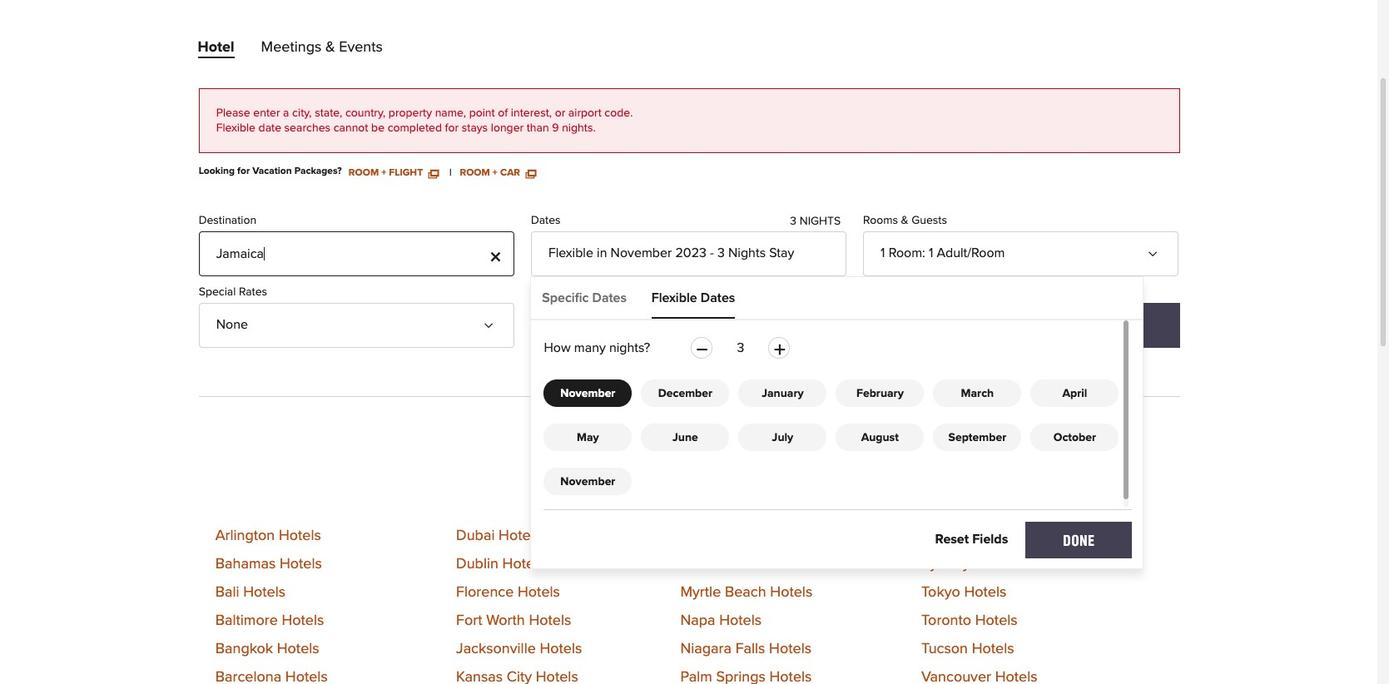 Task type: describe. For each thing, give the bounding box(es) containing it.
2 1 from the left
[[929, 246, 934, 260]]

flexible in november 2023 - 3 nights stay
[[549, 246, 795, 260]]

bangkok hotels link
[[215, 642, 319, 657]]

find hotels button
[[1031, 303, 1180, 348]]

hotels for dublin hotels
[[503, 557, 545, 572]]

arlington
[[215, 529, 275, 544]]

room + car link
[[460, 167, 536, 178]]

1 vertical spatial november
[[561, 388, 616, 400]]

use points / awards
[[890, 323, 992, 335]]

clear image
[[484, 235, 498, 255]]

meetings & events
[[261, 40, 383, 55]]

rooms & guests
[[863, 215, 947, 226]]

state,
[[315, 107, 342, 119]]

hotels for baltimore hotels
[[282, 614, 324, 629]]

padre
[[964, 529, 1002, 544]]

Destination text field
[[199, 231, 514, 276]]

hotel
[[198, 40, 234, 55]]

tucson hotels link
[[922, 642, 1015, 657]]

dates for flexible dates
[[701, 291, 735, 305]]

hotels for bali hotels
[[243, 586, 286, 601]]

february link
[[836, 380, 925, 407]]

find hotels
[[1067, 317, 1144, 333]]

niagara falls hotels link
[[681, 642, 812, 657]]

point
[[469, 107, 495, 119]]

hotels for napa hotels
[[719, 614, 762, 629]]

|
[[449, 168, 452, 178]]

use
[[890, 323, 910, 335]]

interest,
[[511, 107, 552, 119]]

flexible for flexible dates
[[652, 291, 698, 305]]

fort worth hotels
[[456, 614, 571, 629]]

myrtle
[[681, 586, 721, 601]]

stays
[[462, 122, 488, 134]]

points
[[913, 323, 944, 335]]

1 november link from the top
[[544, 380, 632, 407]]

3 nights
[[790, 216, 841, 227]]

niagara
[[681, 642, 732, 657]]

done
[[1063, 533, 1095, 549]]

hotels right falls
[[769, 642, 812, 657]]

south
[[922, 529, 960, 544]]

2 vertical spatial november
[[561, 476, 616, 488]]

august link
[[836, 424, 925, 451]]

room + flight
[[349, 168, 426, 178]]

baltimore hotels link
[[215, 614, 324, 629]]

meetings
[[261, 40, 322, 55]]

april link
[[1031, 380, 1119, 407]]

arlington hotels
[[215, 529, 321, 544]]

all
[[549, 318, 563, 331]]

beach
[[725, 586, 767, 601]]

arrow down image
[[487, 314, 500, 327]]

1 1 from the left
[[881, 246, 885, 260]]

jacksonville hotels
[[456, 642, 582, 657]]

hotels right "island"
[[1049, 529, 1091, 544]]

hotels up jacksonville hotels link
[[529, 614, 571, 629]]

hotel link
[[198, 40, 234, 62]]

than
[[527, 122, 549, 134]]

adult
[[937, 246, 968, 260]]

airport
[[569, 107, 602, 119]]

special rates
[[199, 286, 267, 298]]

dublin hotels
[[456, 557, 545, 572]]

tokyo hotels link
[[922, 586, 1007, 601]]

bali hotels link
[[215, 586, 286, 601]]

specific
[[542, 291, 589, 305]]

or
[[555, 107, 566, 119]]

montreal
[[681, 557, 739, 572]]

nights.
[[562, 122, 596, 134]]

bahamas hotels link
[[215, 557, 322, 572]]

packages?
[[294, 167, 342, 177]]

code.
[[605, 107, 633, 119]]

room for room + flight
[[349, 168, 379, 178]]

property
[[389, 107, 432, 119]]

be
[[371, 122, 385, 134]]

3 for 3 nights
[[790, 216, 797, 227]]

august
[[862, 432, 899, 444]]

may
[[577, 432, 599, 444]]

arlington hotels link
[[215, 529, 321, 544]]

july link
[[739, 424, 827, 451]]

please
[[216, 107, 250, 119]]

sydney hotels link
[[922, 557, 1017, 572]]

bahamas hotels
[[215, 557, 322, 572]]

city,
[[292, 107, 312, 119]]

hotels for florence hotels
[[518, 586, 560, 601]]

september
[[949, 432, 1007, 444]]

island
[[1006, 529, 1045, 544]]

fort
[[456, 614, 483, 629]]

flexible dates button
[[652, 277, 735, 319]]

0 horizontal spatial 3
[[718, 246, 725, 260]]

2023
[[676, 246, 707, 260]]

sydney hotels
[[922, 557, 1017, 572]]

opens in a new browser window. image
[[526, 168, 536, 178]]

january
[[762, 388, 804, 400]]

december
[[658, 388, 713, 400]]

in
[[597, 246, 607, 260]]

1 vertical spatial brands
[[567, 318, 608, 331]]

enter
[[253, 107, 280, 119]]

falls
[[736, 642, 766, 657]]



Task type: locate. For each thing, give the bounding box(es) containing it.
+ for car
[[493, 168, 498, 178]]

& for rooms
[[901, 215, 909, 226]]

dubai
[[456, 529, 495, 544]]

completed
[[388, 122, 442, 134]]

1 horizontal spatial arrow down image
[[1152, 242, 1165, 256]]

none link
[[199, 303, 514, 348]]

november up the may 'link' at the bottom of the page
[[561, 388, 616, 400]]

2 + from the left
[[493, 168, 498, 178]]

south padre island hotels link
[[922, 529, 1091, 544]]

arrow down image
[[1152, 242, 1165, 256], [819, 314, 833, 327]]

hotels for sydney hotels
[[974, 557, 1017, 572]]

tokyo
[[922, 586, 961, 601]]

dubai hotels link
[[456, 529, 541, 544]]

flexible for flexible in november 2023 - 3 nights stay
[[549, 246, 594, 260]]

hotels down fields
[[974, 557, 1017, 572]]

0 horizontal spatial for
[[237, 167, 250, 177]]

find
[[1067, 317, 1095, 333]]

2 horizontal spatial dates
[[701, 291, 735, 305]]

arrow down image for rooms & guests
[[1152, 242, 1165, 256]]

car
[[500, 168, 520, 178]]

room for room + car
[[460, 168, 490, 178]]

0 vertical spatial 3
[[790, 216, 797, 227]]

1 vertical spatial november link
[[544, 468, 632, 496]]

1 vertical spatial &
[[901, 215, 909, 226]]

baltimore hotels
[[215, 614, 324, 629]]

for
[[445, 122, 459, 134], [237, 167, 250, 177]]

1 vertical spatial 3
[[718, 246, 725, 260]]

hotels down bahamas hotels
[[243, 586, 286, 601]]

toronto
[[922, 614, 972, 629]]

0 vertical spatial for
[[445, 122, 459, 134]]

jacksonville hotels link
[[456, 642, 582, 657]]

how many nights?
[[544, 341, 650, 355]]

destination
[[199, 215, 257, 226]]

room + flight link
[[349, 167, 439, 178]]

dates down - on the top
[[701, 291, 735, 305]]

tucson hotels
[[922, 642, 1015, 657]]

1 right : at the top right
[[929, 246, 934, 260]]

hotels right find
[[1099, 317, 1144, 333]]

flexible inside please enter a city, state, country, property name, point of interest, or airport code. flexible date searches cannot be completed for stays longer than 9 nights.
[[216, 122, 256, 134]]

all brands link
[[531, 303, 847, 348]]

0 horizontal spatial +
[[381, 168, 387, 178]]

&
[[326, 40, 335, 55], [901, 215, 909, 226]]

for right looking
[[237, 167, 250, 177]]

1 horizontal spatial flexible
[[549, 246, 594, 260]]

florence hotels
[[456, 586, 560, 601]]

0 horizontal spatial &
[[326, 40, 335, 55]]

toronto hotels link
[[922, 614, 1018, 629]]

hotels for toronto hotels
[[976, 614, 1018, 629]]

0 vertical spatial arrow down image
[[1152, 242, 1165, 256]]

hotels for bahamas hotels
[[280, 557, 322, 572]]

hotels inside button
[[1099, 317, 1144, 333]]

3 for 3
[[737, 341, 745, 355]]

1 vertical spatial flexible
[[549, 246, 594, 260]]

many
[[574, 341, 606, 355]]

0 horizontal spatial dates
[[531, 215, 561, 226]]

reset fields
[[935, 533, 1008, 546]]

0 vertical spatial november
[[611, 246, 672, 260]]

opens in a new browser window. image
[[429, 168, 439, 178]]

3 right - on the top
[[718, 246, 725, 260]]

florence hotels link
[[456, 586, 560, 601]]

flexible left the in
[[549, 246, 594, 260]]

hotels up bahamas hotels
[[279, 529, 321, 544]]

/
[[947, 323, 951, 335]]

bahamas
[[215, 557, 276, 572]]

arrow down image for brands
[[819, 314, 833, 327]]

hotels up fort worth hotels link
[[518, 586, 560, 601]]

room + car
[[460, 168, 523, 178]]

2 november link from the top
[[544, 468, 632, 496]]

specific dates
[[542, 291, 627, 305]]

hotels right the beach
[[770, 586, 813, 601]]

1 horizontal spatial &
[[901, 215, 909, 226]]

november link up the may 'link' at the bottom of the page
[[544, 380, 632, 407]]

longer
[[491, 122, 524, 134]]

3 up january link
[[737, 341, 745, 355]]

& right rooms
[[901, 215, 909, 226]]

rates
[[239, 286, 267, 298]]

hotels for arlington hotels
[[279, 529, 321, 544]]

dates up all brands
[[592, 291, 627, 305]]

hotels down toronto hotels link
[[972, 642, 1015, 657]]

napa hotels
[[681, 614, 762, 629]]

baltimore
[[215, 614, 278, 629]]

1 horizontal spatial +
[[493, 168, 498, 178]]

1 horizontal spatial room
[[460, 168, 490, 178]]

for down name,
[[445, 122, 459, 134]]

dates down opens in a new browser window. icon
[[531, 215, 561, 226]]

2 vertical spatial 3
[[737, 341, 745, 355]]

1 horizontal spatial dates
[[592, 291, 627, 305]]

1 horizontal spatial 1
[[929, 246, 934, 260]]

0 horizontal spatial arrow down image
[[819, 314, 833, 327]]

june
[[673, 432, 698, 444]]

tucson
[[922, 642, 968, 657]]

& for meetings
[[326, 40, 335, 55]]

:
[[923, 246, 926, 260]]

please enter a city, state, country, property name, point of interest, or airport code. flexible date searches cannot be completed for stays longer than 9 nights.
[[216, 107, 633, 134]]

rooms
[[863, 215, 898, 226]]

0 horizontal spatial flexible
[[216, 122, 256, 134]]

brands up the many
[[567, 318, 608, 331]]

a
[[283, 107, 289, 119]]

hotels for jacksonville hotels
[[540, 642, 582, 657]]

flight
[[389, 168, 423, 178]]

0 vertical spatial brands
[[531, 286, 567, 298]]

july
[[772, 432, 794, 444]]

tokyo hotels
[[922, 586, 1007, 601]]

date
[[259, 122, 281, 134]]

2 horizontal spatial 3
[[790, 216, 797, 227]]

flexible down flexible in november 2023 - 3 nights stay
[[652, 291, 698, 305]]

brands up all
[[531, 286, 567, 298]]

1 + from the left
[[381, 168, 387, 178]]

hotels for tokyo hotels
[[964, 586, 1007, 601]]

hotels up toronto hotels
[[964, 586, 1007, 601]]

hotels for find hotels
[[1099, 317, 1144, 333]]

march
[[961, 388, 994, 400]]

2 vertical spatial flexible
[[652, 291, 698, 305]]

niagara falls hotels
[[681, 642, 812, 657]]

1 room : 1 adult /room
[[881, 246, 1005, 260]]

2 horizontal spatial flexible
[[652, 291, 698, 305]]

/room
[[968, 246, 1005, 260]]

how
[[544, 341, 571, 355]]

dublin hotels link
[[456, 557, 545, 572]]

fields
[[973, 533, 1008, 546]]

room down rooms & guests
[[889, 246, 923, 260]]

+ left car
[[493, 168, 498, 178]]

hotels up dublin hotels link
[[499, 529, 541, 544]]

november right the in
[[611, 246, 672, 260]]

none
[[216, 318, 248, 331]]

dates inside the specific dates button
[[592, 291, 627, 305]]

november link down may
[[544, 468, 632, 496]]

toronto hotels
[[922, 614, 1018, 629]]

bali
[[215, 586, 239, 601]]

1 vertical spatial arrow down image
[[819, 314, 833, 327]]

hotels for dubai hotels
[[499, 529, 541, 544]]

nights?
[[609, 341, 650, 355]]

9
[[552, 122, 559, 134]]

0 horizontal spatial room
[[349, 168, 379, 178]]

dates for specific dates
[[592, 291, 627, 305]]

3 left nights
[[790, 216, 797, 227]]

1 down rooms
[[881, 246, 885, 260]]

hotels down arlington hotels at the left bottom
[[280, 557, 322, 572]]

hotels down fort worth hotels link
[[540, 642, 582, 657]]

0 horizontal spatial 1
[[881, 246, 885, 260]]

jacksonville
[[456, 642, 536, 657]]

hotels for montreal hotels
[[742, 557, 785, 572]]

flexible dates
[[652, 291, 735, 305]]

1 horizontal spatial for
[[445, 122, 459, 134]]

0 vertical spatial &
[[326, 40, 335, 55]]

hotels for tucson hotels
[[972, 642, 1015, 657]]

hotels up florence hotels link
[[503, 557, 545, 572]]

hotels up myrtle beach hotels
[[742, 557, 785, 572]]

1
[[881, 246, 885, 260], [929, 246, 934, 260]]

stay
[[769, 246, 795, 260]]

1 vertical spatial for
[[237, 167, 250, 177]]

0 vertical spatial november link
[[544, 380, 632, 407]]

hotels down 'baltimore hotels'
[[277, 642, 319, 657]]

flexible inside button
[[652, 291, 698, 305]]

cannot
[[334, 122, 368, 134]]

flexible down please at the left
[[216, 122, 256, 134]]

+ for flight
[[381, 168, 387, 178]]

bangkok hotels
[[215, 642, 319, 657]]

room left flight
[[349, 168, 379, 178]]

1 horizontal spatial 3
[[737, 341, 745, 355]]

bangkok
[[215, 642, 273, 657]]

worth
[[486, 614, 525, 629]]

hotels up tucson hotels
[[976, 614, 1018, 629]]

room
[[349, 168, 379, 178], [460, 168, 490, 178], [889, 246, 923, 260]]

room right | on the top of the page
[[460, 168, 490, 178]]

0 vertical spatial flexible
[[216, 122, 256, 134]]

hotels
[[1099, 317, 1144, 333], [279, 529, 321, 544], [499, 529, 541, 544], [1049, 529, 1091, 544], [280, 557, 322, 572], [503, 557, 545, 572], [742, 557, 785, 572], [974, 557, 1017, 572], [243, 586, 286, 601], [518, 586, 560, 601], [770, 586, 813, 601], [964, 586, 1007, 601], [282, 614, 324, 629], [529, 614, 571, 629], [719, 614, 762, 629], [976, 614, 1018, 629], [277, 642, 319, 657], [540, 642, 582, 657], [769, 642, 812, 657], [972, 642, 1015, 657]]

december link
[[641, 380, 730, 407]]

reset
[[935, 533, 969, 546]]

meetings & events link
[[261, 40, 383, 62]]

montreal hotels link
[[681, 557, 785, 572]]

south padre island hotels
[[922, 529, 1091, 544]]

hotels for bangkok hotels
[[277, 642, 319, 657]]

october link
[[1031, 424, 1119, 451]]

may link
[[544, 424, 632, 451]]

2 horizontal spatial room
[[889, 246, 923, 260]]

hotels down the beach
[[719, 614, 762, 629]]

& left events
[[326, 40, 335, 55]]

november link
[[544, 380, 632, 407], [544, 468, 632, 496]]

fort worth hotels link
[[456, 614, 571, 629]]

for inside please enter a city, state, country, property name, point of interest, or airport code. flexible date searches cannot be completed for stays longer than 9 nights.
[[445, 122, 459, 134]]

hotels up "bangkok hotels" link
[[282, 614, 324, 629]]

arrow down image inside all brands link
[[819, 314, 833, 327]]

+ left flight
[[381, 168, 387, 178]]

november down may
[[561, 476, 616, 488]]

dates inside the flexible dates button
[[701, 291, 735, 305]]



Task type: vqa. For each thing, say whether or not it's contained in the screenshot.
the topmost November
yes



